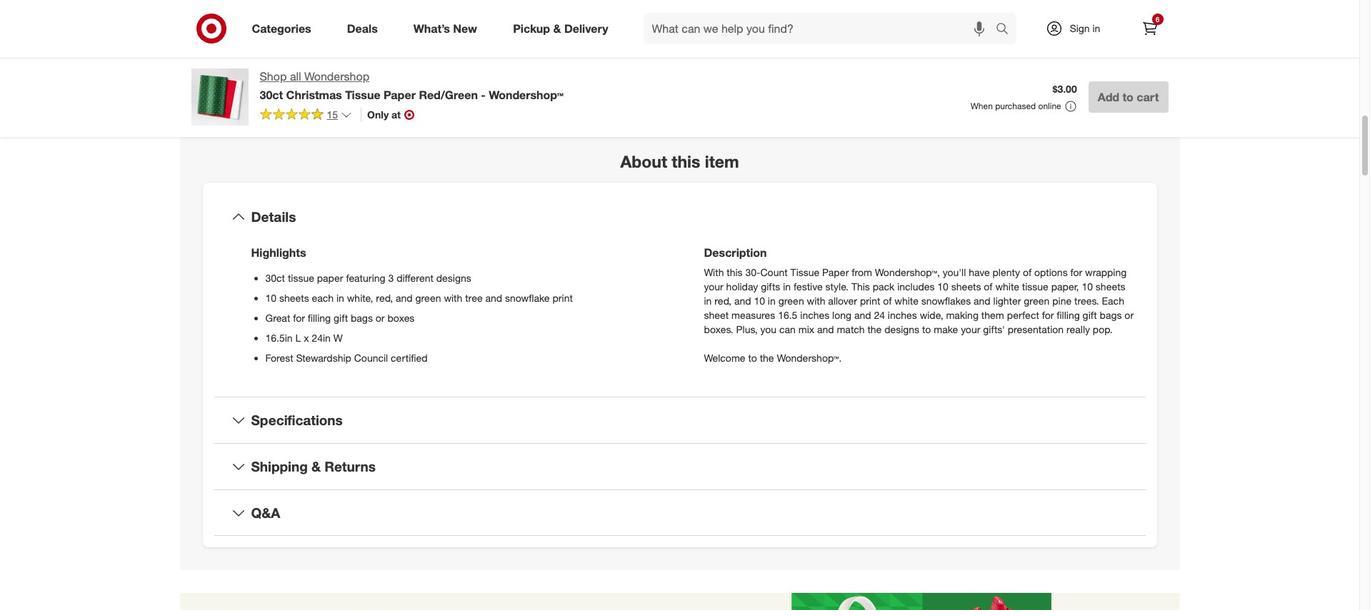 Task type: locate. For each thing, give the bounding box(es) containing it.
0 horizontal spatial the
[[760, 352, 774, 364]]

1 horizontal spatial or
[[1125, 309, 1134, 322]]

designs inside with this 30-count tissue paper from wondershop™, you'll have plenty of options for wrapping your holiday gifts in festive style. this pack includes 10 sheets of white tissue paper, 10 sheets in red, and 10 in green with allover print of white snowflakes and lighter green pine trees. each sheet measures 16.5 inches long and 24 inches wide, making them perfect for filling gift bags or boxes. plus, you can mix and match the designs to make your gifts' presentation really pop.
[[885, 324, 920, 336]]

1 horizontal spatial bags
[[1100, 309, 1122, 322]]

filling up 24in
[[308, 312, 331, 324]]

1 horizontal spatial white
[[996, 281, 1019, 293]]

tissue inside with this 30-count tissue paper from wondershop™, you'll have plenty of options for wrapping your holiday gifts in festive style. this pack includes 10 sheets of white tissue paper, 10 sheets in red, and 10 in green with allover print of white snowflakes and lighter green pine trees. each sheet measures 16.5 inches long and 24 inches wide, making them perfect for filling gift bags or boxes. plus, you can mix and match the designs to make your gifts' presentation really pop.
[[791, 267, 820, 279]]

different
[[397, 272, 434, 284]]

1 horizontal spatial with
[[807, 295, 826, 307]]

image of 30ct christmas tissue paper red/green - wondershop™ image
[[191, 69, 248, 126]]

red, down 3
[[376, 292, 393, 304]]

1 horizontal spatial tissue
[[1022, 281, 1049, 293]]

0 horizontal spatial paper
[[384, 88, 416, 102]]

0 horizontal spatial designs
[[436, 272, 471, 284]]

1 horizontal spatial red,
[[715, 295, 732, 307]]

2 inches from the left
[[888, 309, 917, 322]]

includes
[[897, 281, 935, 293]]

to down wide,
[[922, 324, 931, 336]]

description
[[704, 246, 767, 260]]

recycled paper
[[964, 2, 1035, 14]]

1 horizontal spatial for
[[1042, 309, 1054, 322]]

tissue up festive
[[791, 267, 820, 279]]

allover
[[828, 295, 857, 307]]

paper up style.
[[822, 267, 849, 279]]

shipping & returns button
[[214, 444, 1146, 490]]

0 horizontal spatial green
[[415, 292, 441, 304]]

upload photo
[[284, 25, 354, 39]]

lighter
[[994, 295, 1021, 307]]

0 vertical spatial designs
[[436, 272, 471, 284]]

deals
[[347, 21, 378, 35]]

1 horizontal spatial of
[[984, 281, 993, 293]]

filling inside with this 30-count tissue paper from wondershop™, you'll have plenty of options for wrapping your holiday gifts in festive style. this pack includes 10 sheets of white tissue paper, 10 sheets in red, and 10 in green with allover print of white snowflakes and lighter green pine trees. each sheet measures 16.5 inches long and 24 inches wide, making them perfect for filling gift bags or boxes. plus, you can mix and match the designs to make your gifts' presentation really pop.
[[1057, 309, 1080, 322]]

0 horizontal spatial stewardship
[[296, 352, 351, 364]]

0 horizontal spatial sheets
[[279, 292, 309, 304]]

each
[[1102, 295, 1125, 307]]

1 horizontal spatial to
[[922, 324, 931, 336]]

1 horizontal spatial filling
[[1057, 309, 1080, 322]]

0 horizontal spatial white
[[895, 295, 919, 307]]

the inside with this 30-count tissue paper from wondershop™, you'll have plenty of options for wrapping your holiday gifts in festive style. this pack includes 10 sheets of white tissue paper, 10 sheets in red, and 10 in green with allover print of white snowflakes and lighter green pine trees. each sheet measures 16.5 inches long and 24 inches wide, making them perfect for filling gift bags or boxes. plus, you can mix and match the designs to make your gifts' presentation really pop.
[[868, 324, 882, 336]]

stewardship for council
[[296, 352, 351, 364]]

designs down 24
[[885, 324, 920, 336]]

&
[[553, 21, 561, 35], [312, 459, 321, 475]]

of down have
[[984, 281, 993, 293]]

& inside dropdown button
[[312, 459, 321, 475]]

about
[[620, 151, 667, 171]]

stewardship down 24in
[[296, 352, 351, 364]]

pickup
[[513, 21, 550, 35]]

when purchased online
[[971, 101, 1061, 111]]

tissue
[[288, 272, 314, 284], [1022, 281, 1049, 293]]

1 horizontal spatial gift
[[1083, 309, 1097, 322]]

0 vertical spatial 30ct
[[260, 88, 283, 102]]

red, up sheet
[[715, 295, 732, 307]]

stewardship left council®
[[756, 2, 812, 14]]

1 vertical spatial 30ct
[[265, 272, 285, 284]]

0 horizontal spatial tissue
[[288, 272, 314, 284]]

with this 30-count tissue paper from wondershop™, you'll have plenty of options for wrapping your holiday gifts in festive style. this pack includes 10 sheets of white tissue paper, 10 sheets in red, and 10 in green with allover print of white snowflakes and lighter green pine trees. each sheet measures 16.5 inches long and 24 inches wide, making them perfect for filling gift bags or boxes. plus, you can mix and match the designs to make your gifts' presentation really pop.
[[704, 267, 1134, 336]]

with down festive
[[807, 295, 826, 307]]

10 up snowflakes
[[938, 281, 949, 293]]

inches right 24
[[888, 309, 917, 322]]

2 vertical spatial paper
[[822, 267, 849, 279]]

q&a button
[[214, 491, 1146, 536]]

trees.
[[1075, 295, 1099, 307]]

bags down "each"
[[1100, 309, 1122, 322]]

& right pickup
[[553, 21, 561, 35]]

0 horizontal spatial to
[[748, 352, 757, 364]]

and left 24
[[854, 309, 871, 322]]

white down includes
[[895, 295, 919, 307]]

forest for forest stewardship council® certified
[[726, 2, 753, 14]]

30ct down highlights
[[265, 272, 285, 284]]

your down with at the top right of the page
[[704, 281, 724, 293]]

to right welcome
[[748, 352, 757, 364]]

options
[[1035, 267, 1068, 279]]

the
[[868, 324, 882, 336], [760, 352, 774, 364]]

30ct down shop
[[260, 88, 283, 102]]

sign in
[[1070, 22, 1101, 34]]

sheet
[[704, 309, 729, 322]]

what's new
[[414, 21, 477, 35]]

with left tree
[[444, 292, 462, 304]]

1 vertical spatial of
[[984, 281, 993, 293]]

white up the lighter
[[996, 281, 1019, 293]]

your down 'making'
[[961, 324, 981, 336]]

this left item
[[672, 151, 700, 171]]

to right add
[[1123, 90, 1134, 104]]

0 vertical spatial tissue
[[345, 88, 381, 102]]

1 horizontal spatial this
[[727, 267, 743, 279]]

what's
[[414, 21, 450, 35]]

festive
[[794, 281, 823, 293]]

stewardship for council®
[[756, 2, 812, 14]]

wondershop
[[304, 69, 370, 84]]

1 horizontal spatial forest
[[726, 2, 753, 14]]

pine
[[1053, 295, 1072, 307]]

sheets
[[952, 281, 981, 293], [1096, 281, 1126, 293], [279, 292, 309, 304]]

stewardship
[[756, 2, 812, 14], [296, 352, 351, 364]]

gift
[[1083, 309, 1097, 322], [334, 312, 348, 324]]

or
[[1125, 309, 1134, 322], [376, 312, 385, 324]]

1 horizontal spatial designs
[[885, 324, 920, 336]]

sheets up "each"
[[1096, 281, 1126, 293]]

forest stewardship council® certified button
[[697, 0, 892, 24]]

green up 16.5
[[779, 295, 804, 307]]

1 horizontal spatial inches
[[888, 309, 917, 322]]

forest inside "button"
[[726, 2, 753, 14]]

1 horizontal spatial your
[[961, 324, 981, 336]]

gift up the w
[[334, 312, 348, 324]]

pickup & delivery
[[513, 21, 608, 35]]

bags down white,
[[351, 312, 373, 324]]

print up 24
[[860, 295, 881, 307]]

1 vertical spatial forest
[[265, 352, 293, 364]]

in right 'sign'
[[1093, 22, 1101, 34]]

1 vertical spatial white
[[895, 295, 919, 307]]

0 vertical spatial this
[[672, 151, 700, 171]]

sheets down the you'll
[[952, 281, 981, 293]]

1 horizontal spatial tissue
[[791, 267, 820, 279]]

at
[[392, 108, 401, 121]]

advertisement region
[[697, 35, 1169, 90], [180, 594, 1180, 611]]

green up "perfect"
[[1024, 295, 1050, 307]]

inches up 'mix'
[[800, 309, 830, 322]]

snowflake
[[505, 292, 550, 304]]

holiday
[[726, 281, 758, 293]]

from
[[852, 267, 872, 279]]

item
[[705, 151, 739, 171]]

0 horizontal spatial of
[[883, 295, 892, 307]]

for up presentation
[[1042, 309, 1054, 322]]

16.5in l x 24in w
[[265, 332, 343, 344]]

1 vertical spatial the
[[760, 352, 774, 364]]

this up holiday
[[727, 267, 743, 279]]

1 vertical spatial paper
[[384, 88, 416, 102]]

gifts'
[[983, 324, 1005, 336]]

1 vertical spatial designs
[[885, 324, 920, 336]]

have
[[969, 267, 990, 279]]

and up them on the bottom of the page
[[974, 295, 991, 307]]

2 horizontal spatial of
[[1023, 267, 1032, 279]]

stewardship inside "button"
[[756, 2, 812, 14]]

or left the 'boxes'
[[376, 312, 385, 324]]

red, inside with this 30-count tissue paper from wondershop™, you'll have plenty of options for wrapping your holiday gifts in festive style. this pack includes 10 sheets of white tissue paper, 10 sheets in red, and 10 in green with allover print of white snowflakes and lighter green pine trees. each sheet measures 16.5 inches long and 24 inches wide, making them perfect for filling gift bags or boxes. plus, you can mix and match the designs to make your gifts' presentation really pop.
[[715, 295, 732, 307]]

designs
[[436, 272, 471, 284], [885, 324, 920, 336]]

the down 24
[[868, 324, 882, 336]]

0 horizontal spatial this
[[672, 151, 700, 171]]

10 up great
[[265, 292, 277, 304]]

0 horizontal spatial filling
[[308, 312, 331, 324]]

gift down 'trees.'
[[1083, 309, 1097, 322]]

& for pickup
[[553, 21, 561, 35]]

bags inside with this 30-count tissue paper from wondershop™, you'll have plenty of options for wrapping your holiday gifts in festive style. this pack includes 10 sheets of white tissue paper, 10 sheets in red, and 10 in green with allover print of white snowflakes and lighter green pine trees. each sheet measures 16.5 inches long and 24 inches wide, making them perfect for filling gift bags or boxes. plus, you can mix and match the designs to make your gifts' presentation really pop.
[[1100, 309, 1122, 322]]

delivery
[[564, 21, 608, 35]]

boxes.
[[704, 324, 734, 336]]

of right plenty
[[1023, 267, 1032, 279]]

1 horizontal spatial print
[[860, 295, 881, 307]]

tissue left paper
[[288, 272, 314, 284]]

for up l
[[293, 312, 305, 324]]

1 vertical spatial to
[[922, 324, 931, 336]]

designs up tree
[[436, 272, 471, 284]]

forest
[[726, 2, 753, 14], [265, 352, 293, 364]]

1 vertical spatial this
[[727, 267, 743, 279]]

highlights
[[251, 246, 306, 260]]

this
[[672, 151, 700, 171], [727, 267, 743, 279]]

1 vertical spatial advertisement region
[[180, 594, 1180, 611]]

1 vertical spatial stewardship
[[296, 352, 351, 364]]

$3.00
[[1053, 83, 1077, 95]]

and down holiday
[[734, 295, 751, 307]]

details button
[[214, 195, 1146, 240]]

1 horizontal spatial &
[[553, 21, 561, 35]]

tissue down options
[[1022, 281, 1049, 293]]

making
[[946, 309, 979, 322]]

1 horizontal spatial paper
[[822, 267, 849, 279]]

0 vertical spatial the
[[868, 324, 882, 336]]

1 horizontal spatial the
[[868, 324, 882, 336]]

really
[[1067, 324, 1090, 336]]

recycled
[[964, 2, 1006, 14]]

0 vertical spatial to
[[1123, 90, 1134, 104]]

paper up search
[[1009, 2, 1035, 14]]

to inside button
[[1123, 90, 1134, 104]]

0 horizontal spatial inches
[[800, 309, 830, 322]]

paper inside with this 30-count tissue paper from wondershop™, you'll have plenty of options for wrapping your holiday gifts in festive style. this pack includes 10 sheets of white tissue paper, 10 sheets in red, and 10 in green with allover print of white snowflakes and lighter green pine trees. each sheet measures 16.5 inches long and 24 inches wide, making them perfect for filling gift bags or boxes. plus, you can mix and match the designs to make your gifts' presentation really pop.
[[822, 267, 849, 279]]

only at
[[367, 108, 401, 121]]

0 vertical spatial your
[[704, 281, 724, 293]]

cart
[[1137, 90, 1159, 104]]

to inside with this 30-count tissue paper from wondershop™, you'll have plenty of options for wrapping your holiday gifts in festive style. this pack includes 10 sheets of white tissue paper, 10 sheets in red, and 10 in green with allover print of white snowflakes and lighter green pine trees. each sheet measures 16.5 inches long and 24 inches wide, making them perfect for filling gift bags or boxes. plus, you can mix and match the designs to make your gifts' presentation really pop.
[[922, 324, 931, 336]]

or down wrapping
[[1125, 309, 1134, 322]]

2 horizontal spatial paper
[[1009, 2, 1035, 14]]

0 vertical spatial paper
[[1009, 2, 1035, 14]]

about this item
[[620, 151, 739, 171]]

1 vertical spatial &
[[312, 459, 321, 475]]

in down gifts
[[768, 295, 776, 307]]

0 horizontal spatial print
[[553, 292, 573, 304]]

in right each
[[336, 292, 344, 304]]

tissue up only
[[345, 88, 381, 102]]

1 horizontal spatial sheets
[[952, 281, 981, 293]]

recycled paper button
[[936, 0, 1035, 24]]

0 horizontal spatial forest
[[265, 352, 293, 364]]

to for welcome to the wondershop™.
[[748, 352, 757, 364]]

0 vertical spatial white
[[996, 281, 1019, 293]]

with
[[444, 292, 462, 304], [807, 295, 826, 307]]

bags
[[1100, 309, 1122, 322], [351, 312, 373, 324]]

1 vertical spatial tissue
[[791, 267, 820, 279]]

this inside with this 30-count tissue paper from wondershop™, you'll have plenty of options for wrapping your holiday gifts in festive style. this pack includes 10 sheets of white tissue paper, 10 sheets in red, and 10 in green with allover print of white snowflakes and lighter green pine trees. each sheet measures 16.5 inches long and 24 inches wide, making them perfect for filling gift bags or boxes. plus, you can mix and match the designs to make your gifts' presentation really pop.
[[727, 267, 743, 279]]

& left returns
[[312, 459, 321, 475]]

q&a
[[251, 505, 280, 521]]

2 vertical spatial to
[[748, 352, 757, 364]]

sponsored
[[1126, 91, 1169, 102]]

16.5
[[778, 309, 798, 322]]

add
[[1098, 90, 1120, 104]]

white
[[996, 281, 1019, 293], [895, 295, 919, 307]]

plenty
[[993, 267, 1020, 279]]

0 vertical spatial &
[[553, 21, 561, 35]]

inches
[[800, 309, 830, 322], [888, 309, 917, 322]]

each
[[312, 292, 334, 304]]

green down "different"
[[415, 292, 441, 304]]

0 vertical spatial stewardship
[[756, 2, 812, 14]]

0 horizontal spatial &
[[312, 459, 321, 475]]

paper up at
[[384, 88, 416, 102]]

of down pack
[[883, 295, 892, 307]]

can
[[780, 324, 796, 336]]

6
[[1156, 15, 1160, 24]]

for up paper,
[[1071, 267, 1083, 279]]

filling down pine
[[1057, 309, 1080, 322]]

w
[[333, 332, 343, 344]]

of
[[1023, 267, 1032, 279], [984, 281, 993, 293], [883, 295, 892, 307]]

certified
[[854, 2, 892, 14]]

wondershop™.
[[777, 352, 842, 364]]

this for with
[[727, 267, 743, 279]]

the down you
[[760, 352, 774, 364]]

this
[[852, 281, 870, 293]]

featuring
[[346, 272, 386, 284]]

print right snowflake
[[553, 292, 573, 304]]

to for add to cart
[[1123, 90, 1134, 104]]

1 horizontal spatial stewardship
[[756, 2, 812, 14]]

categories link
[[240, 13, 329, 44]]

2 horizontal spatial to
[[1123, 90, 1134, 104]]

sheets up great
[[279, 292, 309, 304]]

1 horizontal spatial green
[[779, 295, 804, 307]]

and right 'mix'
[[817, 324, 834, 336]]

0 horizontal spatial tissue
[[345, 88, 381, 102]]

gift inside with this 30-count tissue paper from wondershop™, you'll have plenty of options for wrapping your holiday gifts in festive style. this pack includes 10 sheets of white tissue paper, 10 sheets in red, and 10 in green with allover print of white snowflakes and lighter green pine trees. each sheet measures 16.5 inches long and 24 inches wide, making them perfect for filling gift bags or boxes. plus, you can mix and match the designs to make your gifts' presentation really pop.
[[1083, 309, 1097, 322]]

0 vertical spatial forest
[[726, 2, 753, 14]]



Task type: describe. For each thing, give the bounding box(es) containing it.
x
[[304, 332, 309, 344]]

paper,
[[1051, 281, 1079, 293]]

when
[[971, 101, 993, 111]]

search button
[[989, 13, 1024, 47]]

purchased
[[995, 101, 1036, 111]]

boxes
[[388, 312, 415, 324]]

10 up 'trees.'
[[1082, 281, 1093, 293]]

presentation
[[1008, 324, 1064, 336]]

& for shipping
[[312, 459, 321, 475]]

2 horizontal spatial sheets
[[1096, 281, 1126, 293]]

0 horizontal spatial with
[[444, 292, 462, 304]]

shop
[[260, 69, 287, 84]]

white,
[[347, 292, 373, 304]]

30ct inside the shop all wondershop 30ct christmas tissue paper red/green - wondershop™
[[260, 88, 283, 102]]

2 vertical spatial of
[[883, 295, 892, 307]]

10 up measures
[[754, 295, 765, 307]]

0 horizontal spatial red,
[[376, 292, 393, 304]]

christmas
[[286, 88, 342, 102]]

new
[[453, 21, 477, 35]]

great
[[265, 312, 290, 324]]

print inside with this 30-count tissue paper from wondershop™, you'll have plenty of options for wrapping your holiday gifts in festive style. this pack includes 10 sheets of white tissue paper, 10 sheets in red, and 10 in green with allover print of white snowflakes and lighter green pine trees. each sheet measures 16.5 inches long and 24 inches wide, making them perfect for filling gift bags or boxes. plus, you can mix and match the designs to make your gifts' presentation really pop.
[[860, 295, 881, 307]]

tissue inside the shop all wondershop 30ct christmas tissue paper red/green - wondershop™
[[345, 88, 381, 102]]

forest for forest stewardship council certified
[[265, 352, 293, 364]]

and up the 'boxes'
[[396, 292, 413, 304]]

council
[[354, 352, 388, 364]]

specifications
[[251, 412, 343, 429]]

0 horizontal spatial your
[[704, 281, 724, 293]]

1 inches from the left
[[800, 309, 830, 322]]

10 sheets each in white, red, and green with tree and snowflake print
[[265, 292, 573, 304]]

specifications button
[[214, 398, 1146, 444]]

welcome
[[704, 352, 746, 364]]

only
[[367, 108, 389, 121]]

all
[[290, 69, 301, 84]]

0 horizontal spatial or
[[376, 312, 385, 324]]

2 horizontal spatial green
[[1024, 295, 1050, 307]]

them
[[982, 309, 1004, 322]]

snowflakes
[[921, 295, 971, 307]]

What can we help you find? suggestions appear below search field
[[643, 13, 999, 44]]

paper
[[317, 272, 343, 284]]

3
[[388, 272, 394, 284]]

l
[[295, 332, 301, 344]]

2 horizontal spatial for
[[1071, 267, 1083, 279]]

measures
[[732, 309, 775, 322]]

paper inside the shop all wondershop 30ct christmas tissue paper red/green - wondershop™
[[384, 88, 416, 102]]

0 horizontal spatial bags
[[351, 312, 373, 324]]

make
[[934, 324, 958, 336]]

add to cart button
[[1089, 81, 1169, 113]]

with inside with this 30-count tissue paper from wondershop™, you'll have plenty of options for wrapping your holiday gifts in festive style. this pack includes 10 sheets of white tissue paper, 10 sheets in red, and 10 in green with allover print of white snowflakes and lighter green pine trees. each sheet measures 16.5 inches long and 24 inches wide, making them perfect for filling gift bags or boxes. plus, you can mix and match the designs to make your gifts' presentation really pop.
[[807, 295, 826, 307]]

match
[[837, 324, 865, 336]]

pack
[[873, 281, 895, 293]]

-
[[481, 88, 486, 102]]

shipping & returns
[[251, 459, 376, 475]]

style.
[[826, 281, 849, 293]]

wide,
[[920, 309, 943, 322]]

forest stewardship council certified
[[265, 352, 428, 364]]

and right tree
[[486, 292, 502, 304]]

pickup & delivery link
[[501, 13, 626, 44]]

in right gifts
[[783, 281, 791, 293]]

6 link
[[1134, 13, 1166, 44]]

returns
[[325, 459, 376, 475]]

great for filling gift bags or boxes
[[265, 312, 415, 324]]

0 horizontal spatial gift
[[334, 312, 348, 324]]

0 vertical spatial of
[[1023, 267, 1032, 279]]

sign
[[1070, 22, 1090, 34]]

search
[[989, 23, 1024, 37]]

upload photo button
[[249, 16, 363, 47]]

30ct tissue paper featuring 3 different designs
[[265, 272, 471, 284]]

paper inside button
[[1009, 2, 1035, 14]]

sign in link
[[1033, 13, 1123, 44]]

wrapping
[[1085, 267, 1127, 279]]

pop.
[[1093, 324, 1113, 336]]

add to cart
[[1098, 90, 1159, 104]]

forest stewardship council® certified
[[726, 2, 892, 14]]

or inside with this 30-count tissue paper from wondershop™, you'll have plenty of options for wrapping your holiday gifts in festive style. this pack includes 10 sheets of white tissue paper, 10 sheets in red, and 10 in green with allover print of white snowflakes and lighter green pine trees. each sheet measures 16.5 inches long and 24 inches wide, making them perfect for filling gift bags or boxes. plus, you can mix and match the designs to make your gifts' presentation really pop.
[[1125, 309, 1134, 322]]

1 vertical spatial your
[[961, 324, 981, 336]]

perfect
[[1007, 309, 1039, 322]]

you'll
[[943, 267, 966, 279]]

deals link
[[335, 13, 396, 44]]

24
[[874, 309, 885, 322]]

in up sheet
[[704, 295, 712, 307]]

tissue inside with this 30-count tissue paper from wondershop™, you'll have plenty of options for wrapping your holiday gifts in festive style. this pack includes 10 sheets of white tissue paper, 10 sheets in red, and 10 in green with allover print of white snowflakes and lighter green pine trees. each sheet measures 16.5 inches long and 24 inches wide, making them perfect for filling gift bags or boxes. plus, you can mix and match the designs to make your gifts' presentation really pop.
[[1022, 281, 1049, 293]]

long
[[832, 309, 852, 322]]

0 horizontal spatial for
[[293, 312, 305, 324]]

this for about
[[672, 151, 700, 171]]

tree
[[465, 292, 483, 304]]

0 vertical spatial advertisement region
[[697, 35, 1169, 90]]

upload
[[284, 25, 321, 39]]

wondershop™,
[[875, 267, 940, 279]]

30-
[[746, 267, 761, 279]]

24in
[[312, 332, 331, 344]]

photo
[[324, 25, 354, 39]]

welcome to the wondershop™.
[[704, 352, 842, 364]]

red/green
[[419, 88, 478, 102]]

you
[[761, 324, 777, 336]]

details
[[251, 209, 296, 225]]

what's new link
[[401, 13, 495, 44]]

gifts
[[761, 281, 780, 293]]



Task type: vqa. For each thing, say whether or not it's contained in the screenshot.
filling to the right
yes



